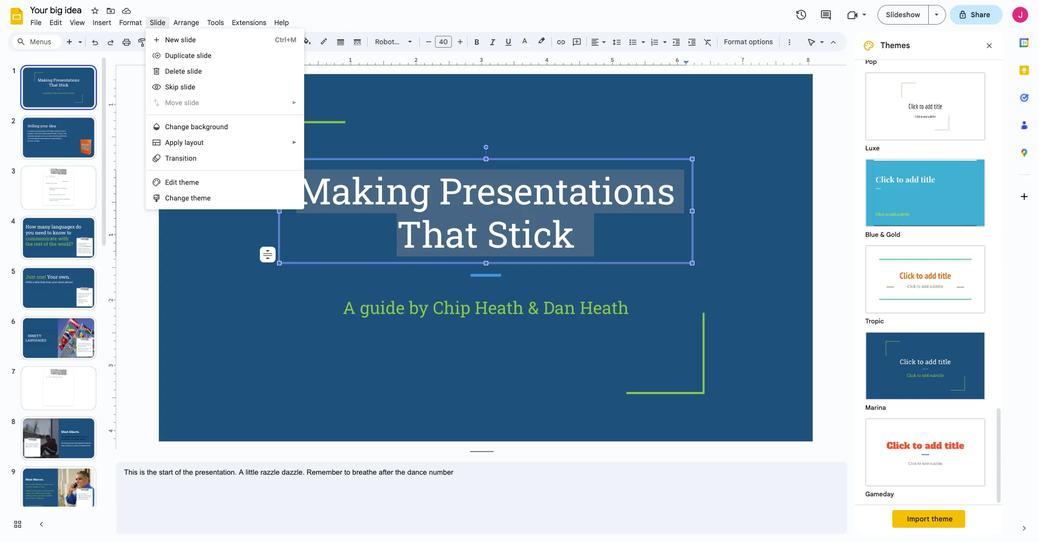 Task type: vqa. For each thing, say whether or not it's contained in the screenshot.
the Awards
no



Task type: locate. For each thing, give the bounding box(es) containing it.
menu bar containing file
[[27, 13, 293, 29]]

import theme button
[[892, 511, 965, 529]]

0 vertical spatial e
[[170, 67, 173, 75]]

mode and view toolbar
[[804, 32, 841, 52]]

0 vertical spatial ►
[[292, 100, 297, 105]]

border color: transparent image
[[318, 35, 330, 48]]

extensions
[[232, 18, 266, 27]]

arrange
[[173, 18, 199, 27]]

change theme t element
[[165, 194, 214, 202]]

0 vertical spatial edit
[[50, 18, 62, 27]]

2 d from the top
[[165, 67, 170, 75]]

option
[[260, 247, 276, 263]]

slide right uplicate
[[197, 52, 212, 60]]

insert menu item
[[89, 17, 115, 29]]

delete slide e element
[[165, 67, 205, 75]]

menu bar inside menu bar banner
[[27, 13, 293, 29]]

e up kip
[[170, 67, 173, 75]]

slab
[[400, 37, 414, 46]]

edit menu item
[[46, 17, 66, 29]]

slide right lete
[[187, 67, 202, 75]]

d left lete
[[165, 67, 170, 75]]

change
[[165, 123, 189, 131], [165, 194, 189, 202]]

1 ► from the top
[[292, 100, 297, 105]]

ctrl+m
[[275, 36, 297, 44]]

r
[[169, 155, 171, 162]]

format
[[119, 18, 142, 27], [724, 37, 747, 46]]

1 vertical spatial ►
[[292, 140, 297, 145]]

slide right kip
[[180, 83, 195, 91]]

format for format options
[[724, 37, 747, 46]]

1 vertical spatial change
[[165, 194, 189, 202]]

gold
[[886, 231, 901, 239]]

share
[[971, 10, 990, 19]]

main toolbar
[[35, 0, 797, 465]]

Pop radio
[[860, 0, 990, 67]]

heme
[[193, 194, 211, 202]]

s
[[165, 83, 169, 91]]

text color image
[[519, 35, 530, 47]]

lete
[[173, 67, 185, 75]]

format left options
[[724, 37, 747, 46]]

menu
[[133, 0, 304, 520]]

fill color: transparent image
[[302, 35, 313, 48]]

n ew slide
[[165, 36, 196, 44]]

1 horizontal spatial format
[[724, 37, 747, 46]]

marina
[[865, 404, 886, 413]]

Blue & Gold radio
[[860, 154, 990, 241]]

ctrl+m element
[[263, 35, 297, 45]]

edit left the
[[165, 179, 177, 187]]

0 vertical spatial d
[[165, 52, 170, 60]]

share button
[[950, 5, 1003, 25]]

apply layout a element
[[165, 139, 207, 147]]

edit theme m element
[[165, 179, 202, 187]]

file menu item
[[27, 17, 46, 29]]

slide for s kip slide
[[180, 83, 195, 91]]

roboto slab
[[375, 37, 414, 46]]

themes application
[[0, 0, 1038, 543]]

menu item inside menu
[[152, 98, 297, 108]]

1 horizontal spatial edit
[[165, 179, 177, 187]]

edit
[[50, 18, 62, 27], [165, 179, 177, 187]]

themes section
[[855, 0, 1003, 535]]

1 vertical spatial format
[[724, 37, 747, 46]]

presentation options image
[[935, 14, 938, 16]]

d down n
[[165, 52, 170, 60]]

change left t
[[165, 194, 189, 202]]

m
[[189, 179, 195, 187]]

1 change from the top
[[165, 123, 189, 131]]

skip slide s element
[[165, 83, 198, 91]]

highlight color image
[[536, 35, 547, 47]]

2 vertical spatial e
[[195, 179, 199, 187]]

format inside menu item
[[119, 18, 142, 27]]

a
[[165, 139, 170, 147]]

Font size text field
[[436, 36, 451, 48]]

option group
[[855, 0, 995, 506]]

tab list
[[1011, 29, 1038, 515]]

change for change t heme
[[165, 194, 189, 202]]

e
[[170, 67, 173, 75], [179, 99, 182, 107], [195, 179, 199, 187]]

Marina radio
[[860, 327, 990, 414]]

0 horizontal spatial e
[[170, 67, 173, 75]]

edit the m e
[[165, 179, 199, 187]]

►
[[292, 100, 297, 105], [292, 140, 297, 145]]

0 horizontal spatial format
[[119, 18, 142, 27]]

1 d from the top
[[165, 52, 170, 60]]

0 vertical spatial format
[[119, 18, 142, 27]]

edit inside edit menu item
[[50, 18, 62, 27]]

2 change from the top
[[165, 194, 189, 202]]

slide
[[181, 36, 196, 44], [197, 52, 212, 60], [187, 67, 202, 75], [180, 83, 195, 91], [184, 99, 199, 107]]

0 horizontal spatial edit
[[50, 18, 62, 27]]

t r ansition
[[165, 155, 197, 162]]

navigation inside themes application
[[0, 56, 108, 543]]

1 vertical spatial d
[[165, 67, 170, 75]]

menu item
[[152, 98, 297, 108]]

1 vertical spatial e
[[179, 99, 182, 107]]

Font size field
[[435, 36, 456, 50]]

navigation
[[0, 56, 108, 543]]

d for e
[[165, 67, 170, 75]]

format options button
[[720, 34, 777, 49]]

shrink text on overflow image
[[261, 248, 275, 262]]

slideshow button
[[878, 5, 929, 25]]

format for format
[[119, 18, 142, 27]]

slide right ew
[[181, 36, 196, 44]]

insert
[[93, 18, 111, 27]]

menu bar banner
[[0, 0, 1038, 543]]

slide menu item
[[146, 17, 170, 29]]

blue & gold
[[865, 231, 901, 239]]

edit down rename text field
[[50, 18, 62, 27]]

format left slide
[[119, 18, 142, 27]]

0 vertical spatial change
[[165, 123, 189, 131]]

d
[[165, 52, 170, 60], [165, 67, 170, 75]]

Luxe radio
[[860, 67, 990, 154]]

option group containing pop
[[855, 0, 995, 506]]

format inside button
[[724, 37, 747, 46]]

import theme
[[907, 515, 953, 524]]

1 horizontal spatial e
[[179, 99, 182, 107]]

menu item containing mo
[[152, 98, 297, 108]]

arrange menu item
[[170, 17, 203, 29]]

2 ► from the top
[[292, 140, 297, 145]]

tools menu item
[[203, 17, 228, 29]]

tropic
[[865, 318, 884, 326]]

slide for n ew slide
[[181, 36, 196, 44]]

e right the mo on the top left of page
[[179, 99, 182, 107]]

menu containing n
[[133, 0, 304, 520]]

change background b element
[[165, 123, 231, 131]]

mo
[[165, 99, 175, 107]]

new slide n element
[[165, 36, 199, 44]]

edit for edit the m e
[[165, 179, 177, 187]]

t
[[165, 155, 169, 162]]

t
[[191, 194, 193, 202]]

change left b
[[165, 123, 189, 131]]

file
[[31, 18, 42, 27]]

menu bar
[[27, 13, 293, 29]]

Tropic radio
[[860, 241, 990, 327]]

mo v e slide
[[165, 99, 199, 107]]

e right the
[[195, 179, 199, 187]]

1 vertical spatial edit
[[165, 179, 177, 187]]



Task type: describe. For each thing, give the bounding box(es) containing it.
border dash option
[[352, 35, 363, 49]]

change t heme
[[165, 194, 211, 202]]

Rename text field
[[27, 4, 87, 16]]

move slide v element
[[165, 99, 202, 107]]

a pply layout
[[165, 139, 204, 147]]

b
[[191, 123, 195, 131]]

pply
[[170, 139, 183, 147]]

change for change b ackground
[[165, 123, 189, 131]]

blue
[[865, 231, 879, 239]]

► for e slide
[[292, 100, 297, 105]]

line & paragraph spacing image
[[611, 35, 622, 49]]

ew
[[170, 36, 179, 44]]

ansition
[[171, 155, 197, 162]]

► for a pply layout
[[292, 140, 297, 145]]

Star checkbox
[[88, 4, 102, 18]]

uplicate
[[170, 52, 195, 60]]

format menu item
[[115, 17, 146, 29]]

help menu item
[[270, 17, 293, 29]]

layout
[[185, 139, 204, 147]]

the
[[179, 179, 189, 187]]

extensions menu item
[[228, 17, 270, 29]]

transition r element
[[165, 155, 200, 162]]

theme
[[932, 515, 953, 524]]

menu inside themes application
[[133, 0, 304, 520]]

e inside menu item
[[179, 99, 182, 107]]

Menus field
[[12, 35, 62, 49]]

slide
[[150, 18, 166, 27]]

change b ackground
[[165, 123, 228, 131]]

duplicate slide d element
[[165, 52, 214, 60]]

roboto
[[375, 37, 398, 46]]

tools
[[207, 18, 224, 27]]

2 horizontal spatial e
[[195, 179, 199, 187]]

view menu item
[[66, 17, 89, 29]]

import
[[907, 515, 930, 524]]

Gameday radio
[[860, 414, 990, 501]]

help
[[274, 18, 289, 27]]

&
[[880, 231, 885, 239]]

border weight option
[[335, 35, 346, 49]]

luxe
[[865, 144, 880, 153]]

themes
[[881, 41, 910, 51]]

edit for edit
[[50, 18, 62, 27]]

view
[[70, 18, 85, 27]]

ackground
[[195, 123, 228, 131]]

slide right 'v'
[[184, 99, 199, 107]]

slide for d uplicate slide
[[197, 52, 212, 60]]

format options
[[724, 37, 773, 46]]

option group inside themes 'section'
[[855, 0, 995, 506]]

font list. roboto slab selected. option
[[375, 35, 414, 49]]

v
[[175, 99, 179, 107]]

tab list inside menu bar banner
[[1011, 29, 1038, 515]]

slideshow
[[886, 10, 920, 19]]

d e lete slide
[[165, 67, 202, 75]]

d uplicate slide
[[165, 52, 212, 60]]

n
[[165, 36, 170, 44]]

gameday
[[865, 491, 894, 499]]

kip
[[169, 83, 179, 91]]

options
[[749, 37, 773, 46]]

new slide with layout image
[[76, 35, 82, 39]]

d for uplicate
[[165, 52, 170, 60]]

s kip slide
[[165, 83, 195, 91]]

pop
[[865, 58, 877, 66]]



